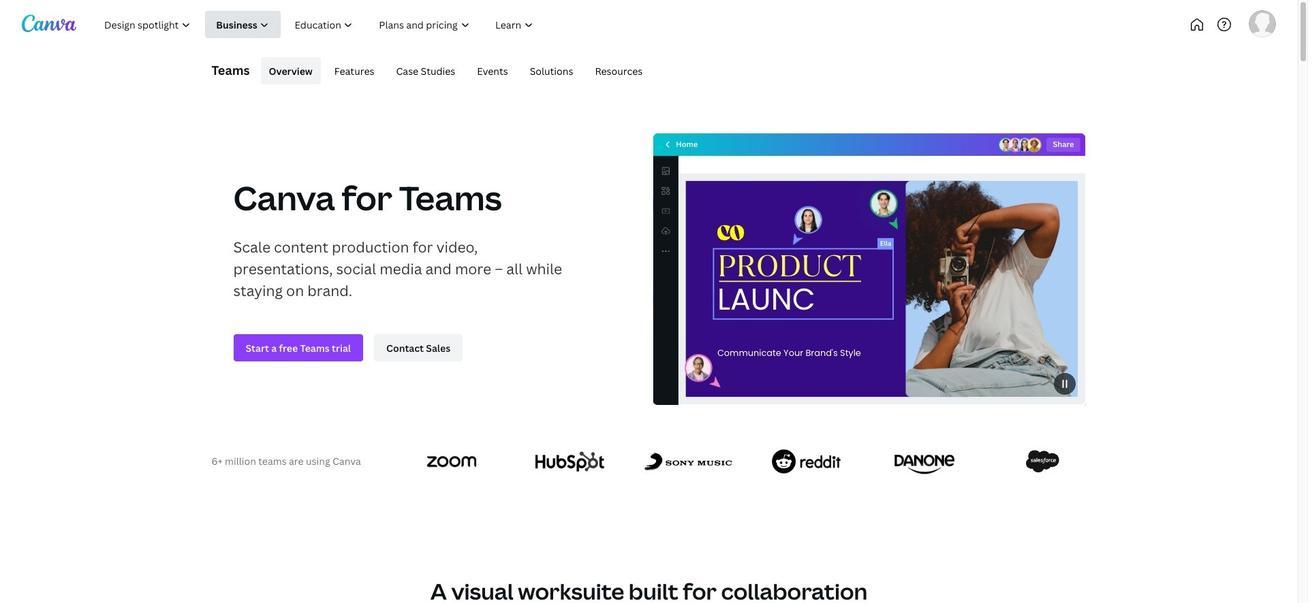 Task type: describe. For each thing, give the bounding box(es) containing it.
sony music image
[[645, 453, 732, 471]]

danone image
[[895, 449, 955, 475]]



Task type: locate. For each thing, give the bounding box(es) containing it.
reddit image
[[772, 450, 841, 474]]

zoom image
[[428, 456, 477, 468]]

menu bar
[[255, 57, 651, 85]]

hubspot image
[[536, 452, 605, 472]]

top level navigation element
[[93, 11, 591, 38]]



Task type: vqa. For each thing, say whether or not it's contained in the screenshot.
LIST
no



